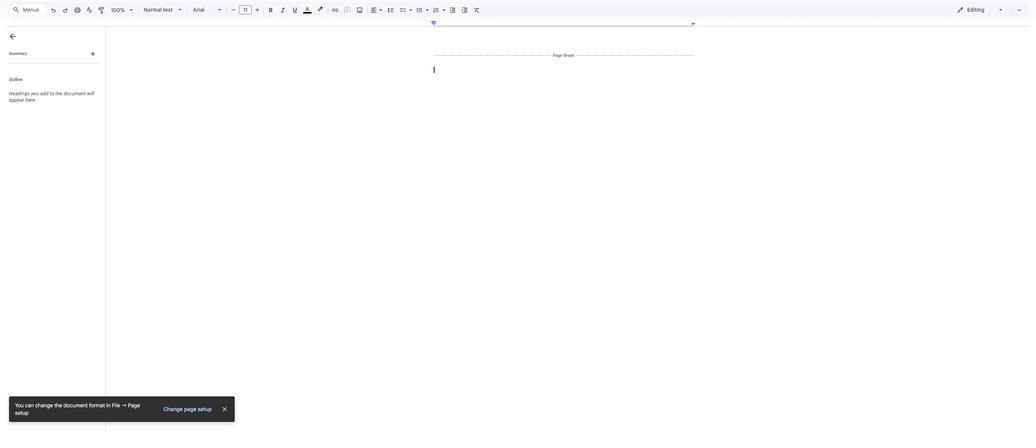 Task type: vqa. For each thing, say whether or not it's contained in the screenshot.
topmost Required question element
no



Task type: describe. For each thing, give the bounding box(es) containing it.
here.
[[26, 97, 36, 103]]

headings
[[9, 91, 30, 96]]

will
[[87, 91, 95, 96]]

mode and view toolbar
[[952, 2, 1026, 17]]

numbered list menu image
[[441, 5, 446, 8]]

you
[[15, 402, 24, 409]]

to
[[50, 91, 54, 96]]

setup inside button
[[198, 406, 212, 413]]

document inside the you can change the document format in file → page setup
[[64, 402, 88, 409]]

styles list. normal text selected. option
[[144, 5, 174, 15]]

document inside headings you add to the document will appear here.
[[64, 91, 86, 96]]

page
[[184, 406, 197, 413]]

Menus field
[[9, 5, 47, 15]]

summary heading
[[9, 51, 27, 57]]

the inside headings you add to the document will appear here.
[[55, 91, 62, 96]]

can
[[25, 402, 34, 409]]

change
[[164, 406, 183, 413]]

format
[[89, 402, 105, 409]]

Font size text field
[[239, 5, 252, 14]]

insert image image
[[356, 5, 364, 15]]

highlight color image
[[316, 5, 325, 14]]

arial
[[193, 6, 205, 13]]

change
[[35, 402, 53, 409]]

page
[[128, 402, 140, 409]]

main toolbar
[[47, 0, 483, 333]]

change page setup
[[164, 406, 212, 413]]



Task type: locate. For each thing, give the bounding box(es) containing it.
alert containing you can change the document format in file → page setup
[[9, 396, 235, 422]]

document outline element
[[0, 26, 102, 431]]

0 vertical spatial document
[[64, 91, 86, 96]]

0 vertical spatial the
[[55, 91, 62, 96]]

the inside the you can change the document format in file → page setup
[[54, 402, 62, 409]]

1 vertical spatial document
[[64, 402, 88, 409]]

you can change the document format in file → page setup
[[15, 402, 140, 416]]

add
[[40, 91, 48, 96]]

editing button
[[953, 4, 1009, 15]]

change page setup button
[[160, 406, 212, 413]]

the right change
[[54, 402, 62, 409]]

document left will
[[64, 91, 86, 96]]

you
[[31, 91, 39, 96]]

1 horizontal spatial setup
[[198, 406, 212, 413]]

appear
[[9, 97, 24, 103]]

normal text
[[144, 6, 173, 13]]

setup right "page"
[[198, 406, 212, 413]]

0 horizontal spatial setup
[[15, 410, 29, 416]]

Font size field
[[239, 5, 255, 15]]

file
[[112, 402, 120, 409]]

document left the format
[[64, 402, 88, 409]]

setup inside the you can change the document format in file → page setup
[[15, 410, 29, 416]]

outline
[[9, 77, 22, 82]]

editing
[[968, 6, 985, 13]]

bulleted list menu image
[[424, 5, 429, 8]]

checklist menu image
[[408, 5, 413, 8]]

line & paragraph spacing image
[[387, 5, 395, 15]]

summary
[[9, 51, 27, 56]]

text color image
[[303, 5, 312, 14]]

application containing normal text
[[0, 0, 1037, 431]]

normal
[[144, 6, 162, 13]]

arial option
[[193, 5, 214, 15]]

in
[[106, 402, 111, 409]]

document
[[64, 91, 86, 96], [64, 402, 88, 409]]

→
[[121, 402, 127, 409]]

1 vertical spatial the
[[54, 402, 62, 409]]

text
[[163, 6, 173, 13]]

outline heading
[[0, 77, 102, 87]]

Zoom text field
[[109, 5, 127, 15]]

the
[[55, 91, 62, 96], [54, 402, 62, 409]]

application
[[0, 0, 1037, 431]]

setup
[[198, 406, 212, 413], [15, 410, 29, 416]]

alert
[[9, 396, 235, 422]]

Zoom field
[[108, 5, 136, 16]]

headings you add to the document will appear here.
[[9, 91, 95, 103]]

the right to
[[55, 91, 62, 96]]

setup down you
[[15, 410, 29, 416]]



